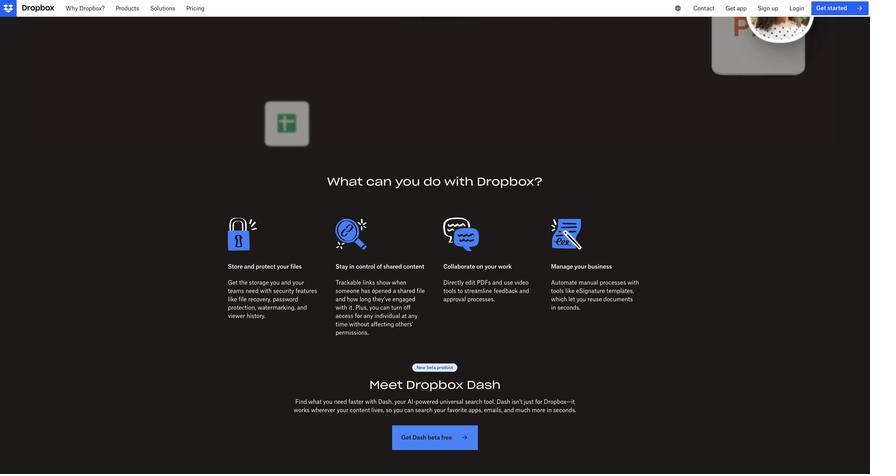 Task type: locate. For each thing, give the bounding box(es) containing it.
with up templates,
[[628, 279, 640, 286]]

1 horizontal spatial search
[[465, 398, 483, 405]]

for up more
[[536, 398, 543, 405]]

meet dropbox dash
[[370, 378, 501, 392]]

you up security
[[270, 279, 280, 286]]

show
[[377, 279, 391, 286]]

1 #alt image from the left
[[228, 214, 319, 255]]

2 #alt image from the left
[[444, 214, 535, 255]]

like up the let
[[566, 288, 575, 295]]

shared
[[384, 263, 402, 270], [398, 288, 415, 295]]

need inside get the storage you and your teams need with security features like file recovery, password protection, watermarking, and viewer history.
[[246, 288, 259, 295]]

you right the let
[[577, 296, 586, 303]]

your left files
[[277, 263, 289, 270]]

seconds. inside automate manual processes with tools like esignature templates, which let you reuse documents in seconds.
[[558, 304, 581, 311]]

get left 'started'
[[817, 5, 827, 12]]

shared inside trackable links show when someone has opened a shared file and how long they've engaged with it. plus, you can turn off access for any individual at any time without affecting others' permissions.
[[398, 288, 415, 295]]

you inside trackable links show when someone has opened a shared file and how long they've engaged with it. plus, you can turn off access for any individual at any time without affecting others' permissions.
[[370, 304, 379, 311]]

trackable links show when someone has opened a shared file and how long they've engaged with it. plus, you can turn off access for any individual at any time without affecting others' permissions.
[[336, 279, 425, 336]]

search up apps,
[[465, 398, 483, 405]]

and down isn't
[[504, 407, 514, 414]]

and down someone
[[336, 296, 346, 303]]

dash
[[467, 378, 501, 392], [497, 398, 511, 405], [413, 434, 427, 441]]

dropbox?
[[79, 5, 105, 12], [477, 174, 543, 189]]

1 vertical spatial for
[[536, 398, 543, 405]]

1 vertical spatial content
[[350, 407, 370, 414]]

with up the recovery, at the left of the page
[[260, 288, 272, 295]]

how
[[347, 296, 358, 303]]

for up without
[[355, 313, 362, 320]]

content down faster
[[350, 407, 370, 414]]

with inside get the storage you and your teams need with security features like file recovery, password protection, watermarking, and viewer history.
[[260, 288, 272, 295]]

0 horizontal spatial for
[[355, 313, 362, 320]]

watermarking,
[[258, 304, 296, 311]]

#alt image up protect at bottom left
[[228, 214, 319, 255]]

get app
[[726, 5, 747, 12]]

you up wherever
[[323, 398, 333, 405]]

at
[[402, 313, 407, 320]]

in inside automate manual processes with tools like esignature templates, which let you reuse documents in seconds.
[[552, 304, 556, 311]]

and right store
[[244, 263, 255, 270]]

security
[[273, 288, 294, 295]]

solutions
[[150, 5, 175, 12]]

without
[[349, 321, 369, 328]]

can down ai-
[[405, 407, 414, 414]]

others'
[[396, 321, 413, 328]]

1 horizontal spatial content
[[404, 263, 425, 270]]

your inside get the storage you and your teams need with security features like file recovery, password protection, watermarking, and viewer history.
[[293, 279, 304, 286]]

get for get app
[[726, 5, 736, 12]]

with up access
[[336, 304, 347, 311]]

pricing
[[186, 5, 205, 12]]

get left app
[[726, 5, 736, 12]]

dash left beta at the bottom
[[413, 434, 427, 441]]

and down 'features'
[[297, 304, 307, 311]]

your up 'features'
[[293, 279, 304, 286]]

you inside get the storage you and your teams need with security features like file recovery, password protection, watermarking, and viewer history.
[[270, 279, 280, 286]]

dash up tool.
[[467, 378, 501, 392]]

get inside dropdown button
[[726, 5, 736, 12]]

and up security
[[281, 279, 291, 286]]

2 vertical spatial dash
[[413, 434, 427, 441]]

shared right of
[[384, 263, 402, 270]]

tools
[[444, 288, 456, 295], [552, 288, 564, 295]]

it.
[[349, 304, 354, 311]]

stay in control of shared content
[[336, 263, 425, 270]]

1 vertical spatial file
[[239, 296, 247, 303]]

storage
[[249, 279, 269, 286]]

you down "they've"
[[370, 304, 379, 311]]

0 vertical spatial search
[[465, 398, 483, 405]]

search down powered
[[416, 407, 433, 414]]

you
[[396, 174, 420, 189], [270, 279, 280, 286], [577, 296, 586, 303], [370, 304, 379, 311], [323, 398, 333, 405], [394, 407, 403, 414]]

1 horizontal spatial like
[[566, 288, 575, 295]]

universal
[[440, 398, 464, 405]]

automate
[[552, 279, 578, 286]]

favorite
[[448, 407, 467, 414]]

in down which
[[552, 304, 556, 311]]

meet
[[370, 378, 403, 392]]

when
[[392, 279, 407, 286]]

dash up emails,
[[497, 398, 511, 405]]

access
[[336, 313, 354, 320]]

0 vertical spatial seconds.
[[558, 304, 581, 311]]

and left use
[[493, 279, 503, 286]]

0 horizontal spatial tools
[[444, 288, 456, 295]]

2 tools from the left
[[552, 288, 564, 295]]

of
[[377, 263, 382, 270]]

1 horizontal spatial any
[[409, 313, 418, 320]]

file up the protection,
[[239, 296, 247, 303]]

any down the plus,
[[364, 313, 373, 320]]

so
[[386, 407, 392, 414]]

1 horizontal spatial need
[[334, 398, 347, 405]]

to
[[458, 288, 463, 295]]

need inside 'find what you need faster with dash, your ai-powered universal search tool. dash isn't just for dropbox—it works wherever your content lives, so you can search your favorite apps, emails, and much more in seconds.'
[[334, 398, 347, 405]]

any right at
[[409, 313, 418, 320]]

get left beta at the bottom
[[402, 434, 412, 441]]

can inside trackable links show when someone has opened a shared file and how long they've engaged with it. plus, you can turn off access for any individual at any time without affecting others' permissions.
[[381, 304, 390, 311]]

started
[[828, 5, 848, 12]]

on
[[477, 263, 484, 270]]

need left faster
[[334, 398, 347, 405]]

file right the a
[[417, 288, 425, 295]]

tool.
[[484, 398, 496, 405]]

1 vertical spatial need
[[334, 398, 347, 405]]

your
[[277, 263, 289, 270], [485, 263, 497, 270], [575, 263, 587, 270], [293, 279, 304, 286], [395, 398, 406, 405], [337, 407, 349, 414], [435, 407, 446, 414]]

0 vertical spatial dash
[[467, 378, 501, 392]]

1 vertical spatial can
[[381, 304, 390, 311]]

dash,
[[378, 398, 393, 405]]

find
[[296, 398, 307, 405]]

streamline
[[465, 288, 493, 295]]

0 horizontal spatial like
[[228, 296, 237, 303]]

file inside get the storage you and your teams need with security features like file recovery, password protection, watermarking, and viewer history.
[[239, 296, 247, 303]]

with up lives, at the bottom
[[365, 398, 377, 405]]

0 vertical spatial dropbox?
[[79, 5, 105, 12]]

find what you need faster with dash, your ai-powered universal search tool. dash isn't just for dropbox—it works wherever your content lives, so you can search your favorite apps, emails, and much more in seconds.
[[294, 398, 577, 414]]

1 vertical spatial like
[[228, 296, 237, 303]]

content up 'when'
[[404, 263, 425, 270]]

store
[[228, 263, 243, 270]]

#alt image
[[228, 214, 319, 255], [444, 214, 535, 255], [552, 214, 643, 255]]

get up the teams
[[228, 279, 238, 286]]

seconds. down the let
[[558, 304, 581, 311]]

tools down directly
[[444, 288, 456, 295]]

with right do
[[445, 174, 474, 189]]

app
[[737, 5, 747, 12]]

in right more
[[547, 407, 552, 414]]

2 vertical spatial can
[[405, 407, 414, 414]]

2 horizontal spatial #alt image
[[552, 214, 643, 255]]

why
[[66, 5, 78, 12]]

plus,
[[356, 304, 368, 311]]

file inside trackable links show when someone has opened a shared file and how long they've engaged with it. plus, you can turn off access for any individual at any time without affecting others' permissions.
[[417, 288, 425, 295]]

can up individual
[[381, 304, 390, 311]]

password
[[273, 296, 298, 303]]

products button
[[110, 0, 145, 17]]

1 vertical spatial in
[[552, 304, 556, 311]]

0 vertical spatial need
[[246, 288, 259, 295]]

0 horizontal spatial file
[[239, 296, 247, 303]]

templates,
[[607, 288, 635, 295]]

video
[[515, 279, 529, 286]]

much
[[516, 407, 531, 414]]

why dropbox?
[[66, 5, 105, 12]]

1 vertical spatial dash
[[497, 398, 511, 405]]

like down the teams
[[228, 296, 237, 303]]

apps,
[[469, 407, 483, 414]]

your up manual
[[575, 263, 587, 270]]

1 vertical spatial dropbox?
[[477, 174, 543, 189]]

beta
[[428, 434, 440, 441]]

for inside trackable links show when someone has opened a shared file and how long they've engaged with it. plus, you can turn off access for any individual at any time without affecting others' permissions.
[[355, 313, 362, 320]]

#alt image up business
[[552, 214, 643, 255]]

1 horizontal spatial #alt image
[[444, 214, 535, 255]]

#alt image up on
[[444, 214, 535, 255]]

up
[[772, 5, 779, 12]]

login
[[790, 5, 805, 12]]

powered
[[416, 398, 439, 405]]

1 vertical spatial seconds.
[[554, 407, 577, 414]]

need down storage
[[246, 288, 259, 295]]

collaborate
[[444, 263, 475, 270]]

0 horizontal spatial dropbox?
[[79, 5, 105, 12]]

1 tools from the left
[[444, 288, 456, 295]]

your right wherever
[[337, 407, 349, 414]]

feedback
[[494, 288, 518, 295]]

solutions button
[[145, 0, 181, 17]]

opened
[[372, 288, 392, 295]]

#alt image for work
[[444, 214, 535, 255]]

1 horizontal spatial for
[[536, 398, 543, 405]]

with
[[445, 174, 474, 189], [628, 279, 640, 286], [260, 288, 272, 295], [336, 304, 347, 311], [365, 398, 377, 405]]

1 vertical spatial search
[[416, 407, 433, 414]]

0 vertical spatial for
[[355, 313, 362, 320]]

shared up engaged
[[398, 288, 415, 295]]

manual
[[579, 279, 599, 286]]

protect
[[256, 263, 276, 270]]

what
[[309, 398, 322, 405]]

0 horizontal spatial content
[[350, 407, 370, 414]]

0 horizontal spatial #alt image
[[228, 214, 319, 255]]

manage your business
[[552, 263, 612, 270]]

affecting
[[371, 321, 394, 328]]

can
[[366, 174, 392, 189], [381, 304, 390, 311], [405, 407, 414, 414]]

like inside get the storage you and your teams need with security features like file recovery, password protection, watermarking, and viewer history.
[[228, 296, 237, 303]]

0 vertical spatial like
[[566, 288, 575, 295]]

0 horizontal spatial need
[[246, 288, 259, 295]]

seconds. down the dropbox—it
[[554, 407, 577, 414]]

what
[[327, 174, 363, 189]]

sign up
[[758, 5, 779, 12]]

in right stay
[[350, 263, 355, 270]]

tools up which
[[552, 288, 564, 295]]

in
[[350, 263, 355, 270], [552, 304, 556, 311], [547, 407, 552, 414]]

you right the so
[[394, 407, 403, 414]]

1 horizontal spatial dropbox?
[[477, 174, 543, 189]]

seconds.
[[558, 304, 581, 311], [554, 407, 577, 414]]

business
[[588, 263, 612, 270]]

0 horizontal spatial any
[[364, 313, 373, 320]]

get inside get the storage you and your teams need with security features like file recovery, password protection, watermarking, and viewer history.
[[228, 279, 238, 286]]

which
[[552, 296, 567, 303]]

has
[[361, 288, 371, 295]]

free
[[442, 434, 452, 441]]

1 horizontal spatial tools
[[552, 288, 564, 295]]

content
[[404, 263, 425, 270], [350, 407, 370, 414]]

0 vertical spatial file
[[417, 288, 425, 295]]

your right on
[[485, 263, 497, 270]]

can right what
[[366, 174, 392, 189]]

like inside automate manual processes with tools like esignature templates, which let you reuse documents in seconds.
[[566, 288, 575, 295]]

search
[[465, 398, 483, 405], [416, 407, 433, 414]]

1 horizontal spatial file
[[417, 288, 425, 295]]

2 vertical spatial in
[[547, 407, 552, 414]]

1 vertical spatial shared
[[398, 288, 415, 295]]



Task type: describe. For each thing, give the bounding box(es) containing it.
recovery,
[[248, 296, 271, 303]]

sign up link
[[753, 0, 784, 17]]

sign
[[758, 5, 771, 12]]

can inside 'find what you need faster with dash, your ai-powered universal search tool. dash isn't just for dropbox—it works wherever your content lives, so you can search your favorite apps, emails, and much more in seconds.'
[[405, 407, 414, 414]]

your left ai-
[[395, 398, 406, 405]]

store and protect your files
[[228, 263, 302, 270]]

tools inside automate manual processes with tools like esignature templates, which let you reuse documents in seconds.
[[552, 288, 564, 295]]

your down universal
[[435, 407, 446, 414]]

with inside 'find what you need faster with dash, your ai-powered universal search tool. dash isn't just for dropbox—it works wherever your content lives, so you can search your favorite apps, emails, and much more in seconds.'
[[365, 398, 377, 405]]

teams
[[228, 288, 244, 295]]

trackable
[[336, 279, 361, 286]]

dash inside 'find what you need faster with dash, your ai-powered universal search tool. dash isn't just for dropbox—it works wherever your content lives, so you can search your favorite apps, emails, and much more in seconds.'
[[497, 398, 511, 405]]

pdfs
[[477, 279, 491, 286]]

icons of apps dropbox integrates with image
[[336, 214, 427, 255]]

permissions.
[[336, 329, 369, 336]]

for inside 'find what you need faster with dash, your ai-powered universal search tool. dash isn't just for dropbox—it works wherever your content lives, so you can search your favorite apps, emails, and much more in seconds.'
[[536, 398, 543, 405]]

the
[[239, 279, 248, 286]]

manage
[[552, 263, 574, 270]]

reuse
[[588, 296, 602, 303]]

work
[[499, 263, 512, 270]]

why dropbox? button
[[60, 0, 110, 17]]

directly edit pdfs and use video tools to streamline feedback and approval processes.
[[444, 279, 530, 303]]

0 vertical spatial shared
[[384, 263, 402, 270]]

dropbox? inside dropdown button
[[79, 5, 105, 12]]

individual
[[375, 313, 400, 320]]

pricing link
[[181, 0, 210, 17]]

more
[[532, 407, 546, 414]]

0 horizontal spatial search
[[416, 407, 433, 414]]

you inside automate manual processes with tools like esignature templates, which let you reuse documents in seconds.
[[577, 296, 586, 303]]

dropbox—it
[[544, 398, 575, 405]]

dropbox
[[406, 378, 464, 392]]

just
[[524, 398, 534, 405]]

in inside 'find what you need faster with dash, your ai-powered universal search tool. dash isn't just for dropbox—it works wherever your content lives, so you can search your favorite apps, emails, and much more in seconds.'
[[547, 407, 552, 414]]

edit
[[466, 279, 476, 286]]

directly
[[444, 279, 464, 286]]

processes.
[[468, 296, 495, 303]]

contact
[[694, 5, 715, 12]]

let
[[569, 296, 576, 303]]

lives,
[[372, 407, 385, 414]]

off
[[404, 304, 411, 311]]

and down video
[[520, 288, 530, 295]]

faster
[[349, 398, 364, 405]]

get for get started
[[817, 5, 827, 12]]

processes
[[600, 279, 627, 286]]

use
[[504, 279, 513, 286]]

ai-
[[408, 398, 416, 405]]

and inside 'find what you need faster with dash, your ai-powered universal search tool. dash isn't just for dropbox—it works wherever your content lives, so you can search your favorite apps, emails, and much more in seconds.'
[[504, 407, 514, 414]]

esignature
[[576, 288, 606, 295]]

get dash beta free
[[402, 434, 452, 441]]

documents
[[604, 296, 633, 303]]

time
[[336, 321, 348, 328]]

long
[[360, 296, 371, 303]]

with inside trackable links show when someone has opened a shared file and how long they've engaged with it. plus, you can turn off access for any individual at any time without affecting others' permissions.
[[336, 304, 347, 311]]

get dash beta free link
[[393, 425, 478, 450]]

0 vertical spatial content
[[404, 263, 425, 270]]

protection,
[[228, 304, 256, 311]]

contact button
[[688, 0, 721, 17]]

get for get dash beta free
[[402, 434, 412, 441]]

works
[[294, 407, 310, 414]]

3 #alt image from the left
[[552, 214, 643, 255]]

you left do
[[396, 174, 420, 189]]

0 vertical spatial can
[[366, 174, 392, 189]]

and inside trackable links show when someone has opened a shared file and how long they've engaged with it. plus, you can turn off access for any individual at any time without affecting others' permissions.
[[336, 296, 346, 303]]

a
[[393, 288, 396, 295]]

engaged
[[393, 296, 416, 303]]

they've
[[373, 296, 391, 303]]

isn't
[[512, 398, 523, 405]]

get started
[[817, 5, 848, 12]]

automate manual processes with tools like esignature templates, which let you reuse documents in seconds.
[[552, 279, 640, 311]]

get app button
[[721, 0, 753, 17]]

1 any from the left
[[364, 313, 373, 320]]

do
[[424, 174, 441, 189]]

features
[[296, 288, 317, 295]]

tools inside directly edit pdfs and use video tools to streamline feedback and approval processes.
[[444, 288, 456, 295]]

history.
[[247, 313, 266, 320]]

get for get the storage you and your teams need with security features like file recovery, password protection, watermarking, and viewer history.
[[228, 279, 238, 286]]

0 vertical spatial in
[[350, 263, 355, 270]]

products
[[116, 5, 139, 12]]

with inside automate manual processes with tools like esignature templates, which let you reuse documents in seconds.
[[628, 279, 640, 286]]

someone
[[336, 288, 360, 295]]

login link
[[784, 0, 811, 17]]

#alt image for your
[[228, 214, 319, 255]]

seconds. inside 'find what you need faster with dash, your ai-powered universal search tool. dash isn't just for dropbox—it works wherever your content lives, so you can search your favorite apps, emails, and much more in seconds.'
[[554, 407, 577, 414]]

wherever
[[311, 407, 336, 414]]

2 any from the left
[[409, 313, 418, 320]]

content inside 'find what you need faster with dash, your ai-powered universal search tool. dash isn't just for dropbox—it works wherever your content lives, so you can search your favorite apps, emails, and much more in seconds.'
[[350, 407, 370, 414]]



Task type: vqa. For each thing, say whether or not it's contained in the screenshot.
Links link
no



